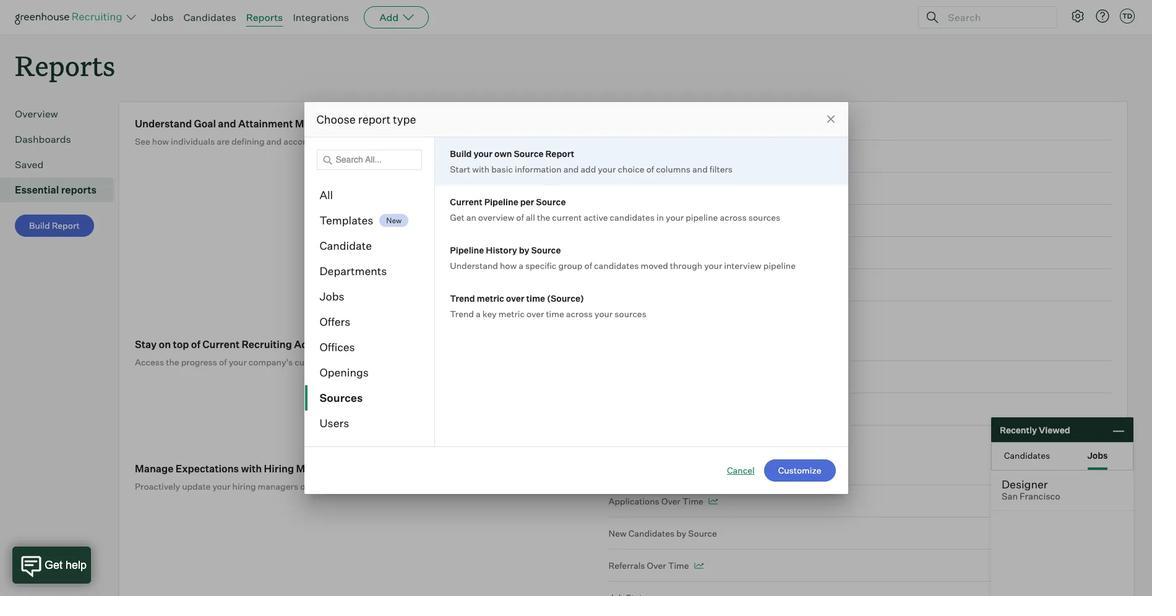 Task type: describe. For each thing, give the bounding box(es) containing it.
and right defining
[[267, 136, 282, 147]]

0 horizontal spatial reports
[[15, 47, 115, 84]]

for
[[369, 136, 380, 147]]

how inside pipeline history by source understand how a specific group of candidates moved through your interview pipeline
[[500, 261, 517, 271]]

integrations
[[293, 11, 349, 24]]

manage
[[135, 463, 174, 476]]

time to submit scorecards goal attainment
[[609, 183, 787, 194]]

attainment for time to submit scorecards goal attainment
[[742, 183, 787, 194]]

recently viewed
[[1000, 425, 1071, 435]]

referrals over time
[[609, 561, 689, 571]]

managers
[[258, 482, 298, 492]]

sources inside trend metric over time (source) trend a key metric over time across your sources
[[615, 309, 647, 319]]

your inside current pipeline per source get an overview of all the current active candidates in your pipeline across sources
[[666, 212, 684, 223]]

saved link
[[15, 157, 109, 172]]

over for referrals
[[647, 561, 666, 571]]

start
[[450, 164, 471, 175]]

by for candidates
[[677, 529, 687, 539]]

your right add
[[598, 164, 616, 175]]

group
[[559, 261, 583, 271]]

personal
[[421, 136, 456, 147]]

pipeline inside current pipeline per source get an overview of all the current active candidates in your pipeline across sources
[[484, 197, 519, 207]]

in
[[657, 212, 664, 223]]

filters
[[710, 164, 733, 175]]

designer
[[1002, 478, 1048, 492]]

your inside manage expectations with hiring managers proactively update your hiring managers on the status of each job
[[213, 482, 231, 492]]

0 vertical spatial over
[[506, 293, 525, 304]]

goal inside understand goal and attainment metrics see how individuals are defining and accomplishing goals for their own personal and team development
[[194, 118, 216, 130]]

hiring
[[264, 463, 294, 476]]

customize
[[779, 466, 822, 476]]

your down team
[[474, 149, 493, 159]]

how inside understand goal and attainment metrics see how individuals are defining and accomplishing goals for their own personal and team development
[[152, 136, 169, 147]]

1 horizontal spatial time
[[546, 309, 564, 319]]

francisco
[[1020, 492, 1061, 503]]

candidate
[[320, 239, 372, 253]]

reports
[[61, 184, 97, 196]]

manage expectations with hiring managers proactively update your hiring managers on the status of each job
[[135, 463, 398, 492]]

current inside stay on top of current recruiting activity access the progress of your company's current hiring process
[[203, 339, 240, 351]]

2 horizontal spatial jobs
[[1088, 450, 1108, 461]]

reports link
[[246, 11, 283, 24]]

proactively
[[135, 482, 180, 492]]

cancel link
[[727, 465, 755, 477]]

an
[[467, 212, 477, 223]]

0 vertical spatial applications
[[673, 216, 724, 226]]

accomplishing
[[284, 136, 343, 147]]

td button
[[1120, 9, 1135, 24]]

per
[[520, 197, 534, 207]]

departments
[[320, 264, 387, 278]]

attainment inside understand goal and attainment metrics see how individuals are defining and accomplishing goals for their own personal and team development
[[238, 118, 293, 130]]

overview link
[[15, 107, 109, 121]]

new for new candidates by source
[[609, 529, 627, 539]]

activity
[[294, 339, 332, 351]]

san
[[1002, 492, 1018, 503]]

new for new
[[386, 216, 402, 225]]

time to review applications goal attainment
[[609, 216, 792, 226]]

1 horizontal spatial over
[[527, 309, 544, 319]]

hiring inside manage expectations with hiring managers proactively update your hiring managers on the status of each job
[[232, 482, 256, 492]]

understand inside understand goal and attainment metrics see how individuals are defining and accomplishing goals for their own personal and team development
[[135, 118, 192, 130]]

submit
[[642, 183, 671, 194]]

jobs link
[[151, 11, 174, 24]]

pipeline for interview
[[764, 261, 796, 271]]

individuals
[[171, 136, 215, 147]]

overview
[[15, 108, 58, 120]]

choose
[[317, 113, 356, 126]]

saved
[[15, 159, 44, 171]]

pipeline inside pipeline history by source understand how a specific group of candidates moved through your interview pipeline
[[450, 245, 484, 256]]

designer san francisco
[[1002, 478, 1061, 503]]

source for information
[[514, 149, 544, 159]]

configure image
[[1071, 9, 1086, 24]]

and up are
[[218, 118, 236, 130]]

moved
[[641, 261, 668, 271]]

Search All... text field
[[317, 150, 422, 170]]

goal for time to submit scorecards goal attainment
[[721, 183, 740, 194]]

0 vertical spatial candidates
[[184, 11, 236, 24]]

candidates inside pipeline history by source understand how a specific group of candidates moved through your interview pipeline
[[594, 261, 639, 271]]

expectations
[[176, 463, 239, 476]]

current pipeline per source get an overview of all the current active candidates in your pipeline across sources
[[450, 197, 781, 223]]

of inside build your own source report start with basic information and add your choice of columns and filters
[[647, 164, 654, 175]]

specific
[[526, 261, 557, 271]]

build report button
[[15, 215, 94, 237]]

Search text field
[[945, 8, 1046, 26]]

templates
[[320, 214, 373, 227]]

current inside current pipeline per source get an overview of all the current active candidates in your pipeline across sources
[[552, 212, 582, 223]]

stay on top of current recruiting activity access the progress of your company's current hiring process
[[135, 339, 384, 368]]

recently
[[1000, 425, 1037, 435]]

are
[[217, 136, 230, 147]]

all
[[526, 212, 535, 223]]

time up current pipeline per source get an overview of all the current active candidates in your pipeline across sources
[[609, 183, 630, 194]]

icon chart image for managers
[[709, 499, 718, 505]]

1 vertical spatial metric
[[499, 309, 525, 319]]

status
[[328, 482, 353, 492]]

viewed
[[1039, 425, 1071, 435]]

to for review
[[632, 216, 640, 226]]

time to review applications goal attainment link
[[609, 205, 1112, 237]]

through
[[670, 261, 703, 271]]

hiring inside stay on top of current recruiting activity access the progress of your company's current hiring process
[[326, 357, 350, 368]]

review
[[642, 216, 671, 226]]

1 horizontal spatial candidates
[[629, 529, 675, 539]]

understand goal and attainment metrics see how individuals are defining and accomplishing goals for their own personal and team development
[[135, 118, 551, 147]]

columns
[[656, 164, 691, 175]]

with inside manage expectations with hiring managers proactively update your hiring managers on the status of each job
[[241, 463, 262, 476]]

a for specific
[[519, 261, 524, 271]]

choose report type dialog
[[304, 102, 848, 495]]

metrics
[[295, 118, 332, 130]]

your inside pipeline history by source understand how a specific group of candidates moved through your interview pipeline
[[705, 261, 723, 271]]

essential
[[15, 184, 59, 196]]

basic
[[492, 164, 513, 175]]

td
[[1123, 12, 1133, 20]]

customize button
[[764, 460, 836, 482]]

0 horizontal spatial time
[[526, 293, 545, 304]]

top
[[173, 339, 189, 351]]

applications over time
[[609, 497, 704, 507]]

essential reports link
[[15, 183, 109, 198]]



Task type: vqa. For each thing, say whether or not it's contained in the screenshot.
topmost "with"
yes



Task type: locate. For each thing, give the bounding box(es) containing it.
2 vertical spatial icon chart image
[[694, 563, 704, 570]]

1 horizontal spatial understand
[[450, 261, 498, 271]]

and
[[218, 118, 236, 130], [267, 136, 282, 147], [458, 136, 473, 147], [564, 164, 579, 175], [693, 164, 708, 175]]

jobs
[[151, 11, 174, 24], [320, 290, 345, 303], [1088, 450, 1108, 461]]

source for group
[[531, 245, 561, 256]]

1 horizontal spatial sources
[[749, 212, 781, 223]]

1 horizontal spatial across
[[720, 212, 747, 223]]

trend
[[450, 293, 475, 304], [450, 309, 474, 319]]

across down time to submit scorecards goal attainment in the top right of the page
[[720, 212, 747, 223]]

company's
[[249, 357, 293, 368]]

get
[[450, 212, 465, 223]]

current up an
[[450, 197, 483, 207]]

build up "start"
[[450, 149, 472, 159]]

0 vertical spatial pipeline
[[686, 212, 718, 223]]

and left team
[[458, 136, 473, 147]]

openings
[[320, 366, 369, 379]]

to left review
[[632, 216, 640, 226]]

goal
[[194, 118, 216, 130], [721, 183, 740, 194], [726, 216, 744, 226]]

dashboards link
[[15, 132, 109, 147]]

time down new candidates by source at the right of the page
[[668, 561, 689, 571]]

1 vertical spatial with
[[241, 463, 262, 476]]

update
[[182, 482, 211, 492]]

0 horizontal spatial own
[[402, 136, 419, 147]]

0 vertical spatial the
[[537, 212, 550, 223]]

applications
[[673, 216, 724, 226], [609, 497, 660, 507]]

0 horizontal spatial current
[[203, 339, 240, 351]]

0 vertical spatial build
[[450, 149, 472, 159]]

new right templates
[[386, 216, 402, 225]]

0 vertical spatial metric
[[477, 293, 504, 304]]

(source)
[[547, 293, 584, 304]]

own right their
[[402, 136, 419, 147]]

0 vertical spatial over
[[662, 497, 681, 507]]

goals
[[345, 136, 367, 147]]

1 vertical spatial understand
[[450, 261, 498, 271]]

0 horizontal spatial with
[[241, 463, 262, 476]]

over right key
[[527, 309, 544, 319]]

all
[[320, 188, 333, 202]]

sources up the interview
[[749, 212, 781, 223]]

candidates inside current pipeline per source get an overview of all the current active candidates in your pipeline across sources
[[610, 212, 655, 223]]

attainment for time to review applications goal attainment
[[746, 216, 792, 226]]

0 horizontal spatial candidates
[[184, 11, 236, 24]]

report down essential reports link
[[52, 220, 80, 231]]

1 vertical spatial a
[[476, 309, 481, 319]]

1 vertical spatial sources
[[615, 309, 647, 319]]

current left active
[[552, 212, 582, 223]]

pipeline
[[484, 197, 519, 207], [450, 245, 484, 256]]

time right active
[[609, 216, 630, 226]]

over right "referrals"
[[647, 561, 666, 571]]

build for build your own source report start with basic information and add your choice of columns and filters
[[450, 149, 472, 159]]

hiring
[[326, 357, 350, 368], [232, 482, 256, 492]]

1 horizontal spatial hiring
[[326, 357, 350, 368]]

metric right key
[[499, 309, 525, 319]]

td button
[[1118, 6, 1138, 26]]

candidates link
[[184, 11, 236, 24]]

time
[[526, 293, 545, 304], [546, 309, 564, 319]]

reports
[[246, 11, 283, 24], [15, 47, 115, 84]]

progress
[[181, 357, 217, 368]]

1 trend from the top
[[450, 293, 475, 304]]

source right per
[[536, 197, 566, 207]]

across inside current pipeline per source get an overview of all the current active candidates in your pipeline across sources
[[720, 212, 747, 223]]

source for all
[[536, 197, 566, 207]]

new up "referrals"
[[609, 529, 627, 539]]

with inside build your own source report start with basic information and add your choice of columns and filters
[[472, 164, 490, 175]]

build down essential
[[29, 220, 50, 231]]

0 vertical spatial report
[[546, 149, 575, 159]]

and left add
[[564, 164, 579, 175]]

users
[[320, 417, 349, 430]]

a left key
[[476, 309, 481, 319]]

your down expectations
[[213, 482, 231, 492]]

metric up key
[[477, 293, 504, 304]]

0 horizontal spatial build
[[29, 220, 50, 231]]

0 horizontal spatial over
[[506, 293, 525, 304]]

0 horizontal spatial how
[[152, 136, 169, 147]]

candidates up referrals over time
[[629, 529, 675, 539]]

1 horizontal spatial how
[[500, 261, 517, 271]]

2 vertical spatial attainment
[[746, 216, 792, 226]]

across
[[720, 212, 747, 223], [566, 309, 593, 319]]

managers
[[296, 463, 344, 476]]

their
[[382, 136, 400, 147]]

0 vertical spatial by
[[519, 245, 530, 256]]

key
[[483, 309, 497, 319]]

goal down filters
[[721, 183, 740, 194]]

reports down greenhouse recruiting "image"
[[15, 47, 115, 84]]

over for applications
[[662, 497, 681, 507]]

with left hiring at bottom left
[[241, 463, 262, 476]]

the right all in the top left of the page
[[537, 212, 550, 223]]

across down (source)
[[566, 309, 593, 319]]

0 vertical spatial goal
[[194, 118, 216, 130]]

new candidates by source link
[[609, 518, 1112, 550]]

interview
[[724, 261, 762, 271]]

pipeline right the interview
[[764, 261, 796, 271]]

pipeline
[[686, 212, 718, 223], [764, 261, 796, 271]]

your inside stay on top of current recruiting activity access the progress of your company's current hiring process
[[229, 357, 247, 368]]

new candidates by source
[[609, 529, 717, 539]]

0 vertical spatial hiring
[[326, 357, 350, 368]]

1 to from the top
[[632, 183, 640, 194]]

candidates
[[610, 212, 655, 223], [594, 261, 639, 271]]

1 vertical spatial current
[[203, 339, 240, 351]]

applications up new candidates by source at the right of the page
[[609, 497, 660, 507]]

greenhouse recruiting image
[[15, 10, 126, 25]]

0 vertical spatial how
[[152, 136, 169, 147]]

0 vertical spatial current
[[450, 197, 483, 207]]

with right "start"
[[472, 164, 490, 175]]

0 horizontal spatial the
[[166, 357, 179, 368]]

sources
[[749, 212, 781, 223], [615, 309, 647, 319]]

0 vertical spatial jobs
[[151, 11, 174, 24]]

build for build report
[[29, 220, 50, 231]]

how
[[152, 136, 169, 147], [500, 261, 517, 271]]

2 horizontal spatial the
[[537, 212, 550, 223]]

your down pipeline history by source understand how a specific group of candidates moved through your interview pipeline
[[595, 309, 613, 319]]

current inside current pipeline per source get an overview of all the current active candidates in your pipeline across sources
[[450, 197, 483, 207]]

candidates
[[184, 11, 236, 24], [629, 529, 675, 539]]

0 vertical spatial new
[[386, 216, 402, 225]]

report inside button
[[52, 220, 80, 231]]

0 horizontal spatial icon chart image
[[694, 563, 704, 570]]

1 vertical spatial how
[[500, 261, 517, 271]]

source inside current pipeline per source get an overview of all the current active candidates in your pipeline across sources
[[536, 197, 566, 207]]

0 horizontal spatial across
[[566, 309, 593, 319]]

on
[[159, 339, 171, 351], [300, 482, 311, 492]]

1 vertical spatial applications
[[609, 497, 660, 507]]

source up specific
[[531, 245, 561, 256]]

report inside build your own source report start with basic information and add your choice of columns and filters
[[546, 149, 575, 159]]

a left specific
[[519, 261, 524, 271]]

0 horizontal spatial by
[[519, 245, 530, 256]]

report up information at the top left of the page
[[546, 149, 575, 159]]

0 vertical spatial with
[[472, 164, 490, 175]]

essential reports
[[15, 184, 97, 196]]

reports right candidates 'link'
[[246, 11, 283, 24]]

of right top
[[191, 339, 200, 351]]

source
[[514, 149, 544, 159], [536, 197, 566, 207], [531, 245, 561, 256], [689, 529, 717, 539]]

1 horizontal spatial the
[[312, 482, 326, 492]]

of left all in the top left of the page
[[516, 212, 524, 223]]

0 horizontal spatial applications
[[609, 497, 660, 507]]

1 vertical spatial over
[[647, 561, 666, 571]]

1 vertical spatial build
[[29, 220, 50, 231]]

the inside manage expectations with hiring managers proactively update your hiring managers on the status of each job
[[312, 482, 326, 492]]

1 vertical spatial candidates
[[629, 529, 675, 539]]

1 vertical spatial trend
[[450, 309, 474, 319]]

of inside pipeline history by source understand how a specific group of candidates moved through your interview pipeline
[[585, 261, 592, 271]]

information
[[515, 164, 562, 175]]

report
[[358, 113, 391, 126]]

1 vertical spatial across
[[566, 309, 593, 319]]

1 vertical spatial hiring
[[232, 482, 256, 492]]

time left (source)
[[526, 293, 545, 304]]

0 horizontal spatial current
[[295, 357, 324, 368]]

how down the history
[[500, 261, 517, 271]]

your right through
[[705, 261, 723, 271]]

offices
[[320, 340, 355, 354]]

add
[[581, 164, 596, 175]]

own inside build your own source report start with basic information and add your choice of columns and filters
[[495, 149, 512, 159]]

by inside pipeline history by source understand how a specific group of candidates moved through your interview pipeline
[[519, 245, 530, 256]]

of inside manage expectations with hiring managers proactively update your hiring managers on the status of each job
[[355, 482, 362, 492]]

build your own source report start with basic information and add your choice of columns and filters
[[450, 149, 733, 175]]

0 vertical spatial reports
[[246, 11, 283, 24]]

add
[[380, 11, 399, 24]]

build
[[450, 149, 472, 159], [29, 220, 50, 231]]

pipeline inside current pipeline per source get an overview of all the current active candidates in your pipeline across sources
[[686, 212, 718, 223]]

by down applications over time
[[677, 529, 687, 539]]

a for key
[[476, 309, 481, 319]]

of right progress
[[219, 357, 227, 368]]

development
[[498, 136, 551, 147]]

type
[[393, 113, 416, 126]]

own up basic
[[495, 149, 512, 159]]

and up time to submit scorecards goal attainment in the top right of the page
[[693, 164, 708, 175]]

candidates left the moved
[[594, 261, 639, 271]]

stay
[[135, 339, 157, 351]]

1 vertical spatial time
[[546, 309, 564, 319]]

candidates right jobs link
[[184, 11, 236, 24]]

job
[[386, 482, 398, 492]]

0 vertical spatial own
[[402, 136, 419, 147]]

report
[[546, 149, 575, 159], [52, 220, 80, 231]]

0 vertical spatial trend
[[450, 293, 475, 304]]

over
[[662, 497, 681, 507], [647, 561, 666, 571]]

current inside stay on top of current recruiting activity access the progress of your company's current hiring process
[[295, 357, 324, 368]]

the inside stay on top of current recruiting activity access the progress of your company's current hiring process
[[166, 357, 179, 368]]

2 to from the top
[[632, 216, 640, 226]]

overview
[[478, 212, 515, 223]]

1 vertical spatial over
[[527, 309, 544, 319]]

1 horizontal spatial icon chart image
[[709, 499, 718, 505]]

your
[[474, 149, 493, 159], [598, 164, 616, 175], [666, 212, 684, 223], [705, 261, 723, 271], [595, 309, 613, 319], [229, 357, 247, 368], [213, 482, 231, 492]]

current up progress
[[203, 339, 240, 351]]

of right group
[[585, 261, 592, 271]]

build inside build report button
[[29, 220, 50, 231]]

2 trend from the top
[[450, 309, 474, 319]]

team
[[475, 136, 496, 147]]

1 horizontal spatial current
[[450, 197, 483, 207]]

1 vertical spatial to
[[632, 216, 640, 226]]

0 vertical spatial pipeline
[[484, 197, 519, 207]]

your left the company's
[[229, 357, 247, 368]]

new inside choose report type dialog
[[386, 216, 402, 225]]

1 vertical spatial icon chart image
[[709, 499, 718, 505]]

current down activity
[[295, 357, 324, 368]]

1 vertical spatial by
[[677, 529, 687, 539]]

choose report type
[[317, 113, 416, 126]]

sources inside current pipeline per source get an overview of all the current active candidates in your pipeline across sources
[[749, 212, 781, 223]]

the
[[537, 212, 550, 223], [166, 357, 179, 368], [312, 482, 326, 492]]

see
[[135, 136, 150, 147]]

on left top
[[159, 339, 171, 351]]

0 vertical spatial attainment
[[238, 118, 293, 130]]

0 vertical spatial understand
[[135, 118, 192, 130]]

offers
[[320, 315, 351, 329]]

0 horizontal spatial a
[[476, 309, 481, 319]]

a inside trend metric over time (source) trend a key metric over time across your sources
[[476, 309, 481, 319]]

1 horizontal spatial with
[[472, 164, 490, 175]]

by for history
[[519, 245, 530, 256]]

time down (source)
[[546, 309, 564, 319]]

your inside trend metric over time (source) trend a key metric over time across your sources
[[595, 309, 613, 319]]

source inside build your own source report start with basic information and add your choice of columns and filters
[[514, 149, 544, 159]]

to down 'choice'
[[632, 183, 640, 194]]

icon chart image
[[792, 186, 802, 192], [709, 499, 718, 505], [694, 563, 704, 570]]

source down development
[[514, 149, 544, 159]]

over up new candidates by source at the right of the page
[[662, 497, 681, 507]]

1 horizontal spatial new
[[609, 529, 627, 539]]

1 vertical spatial on
[[300, 482, 311, 492]]

1 vertical spatial candidates
[[594, 261, 639, 271]]

cancel
[[727, 466, 755, 476]]

of left each
[[355, 482, 362, 492]]

understand
[[135, 118, 192, 130], [450, 261, 498, 271]]

1 horizontal spatial by
[[677, 529, 687, 539]]

over down the history
[[506, 293, 525, 304]]

how right see
[[152, 136, 169, 147]]

understand inside pipeline history by source understand how a specific group of candidates moved through your interview pipeline
[[450, 261, 498, 271]]

a inside pipeline history by source understand how a specific group of candidates moved through your interview pipeline
[[519, 261, 524, 271]]

pipeline up the overview
[[484, 197, 519, 207]]

0 horizontal spatial pipeline
[[686, 212, 718, 223]]

of inside current pipeline per source get an overview of all the current active candidates in your pipeline across sources
[[516, 212, 524, 223]]

2 vertical spatial jobs
[[1088, 450, 1108, 461]]

0 vertical spatial candidates
[[610, 212, 655, 223]]

1 horizontal spatial build
[[450, 149, 472, 159]]

process
[[352, 357, 384, 368]]

pipeline down an
[[450, 245, 484, 256]]

of right 'choice'
[[647, 164, 654, 175]]

by
[[519, 245, 530, 256], [677, 529, 687, 539]]

choice
[[618, 164, 645, 175]]

time up new candidates by source at the right of the page
[[683, 497, 704, 507]]

goal up the interview
[[726, 216, 744, 226]]

1 vertical spatial current
[[295, 357, 324, 368]]

own inside understand goal and attainment metrics see how individuals are defining and accomplishing goals for their own personal and team development
[[402, 136, 419, 147]]

across inside trend metric over time (source) trend a key metric over time across your sources
[[566, 309, 593, 319]]

1 horizontal spatial reports
[[246, 11, 283, 24]]

sources down the moved
[[615, 309, 647, 319]]

candidates left in
[[610, 212, 655, 223]]

your right in
[[666, 212, 684, 223]]

source inside pipeline history by source understand how a specific group of candidates moved through your interview pipeline
[[531, 245, 561, 256]]

0 vertical spatial time
[[526, 293, 545, 304]]

defining
[[232, 136, 265, 147]]

0 vertical spatial current
[[552, 212, 582, 223]]

pipeline for your
[[686, 212, 718, 223]]

pipeline down time to submit scorecards goal attainment in the top right of the page
[[686, 212, 718, 223]]

1 vertical spatial new
[[609, 529, 627, 539]]

on down managers
[[300, 482, 311, 492]]

hiring left 'managers'
[[232, 482, 256, 492]]

on inside stay on top of current recruiting activity access the progress of your company's current hiring process
[[159, 339, 171, 351]]

integrations link
[[293, 11, 349, 24]]

0 horizontal spatial hiring
[[232, 482, 256, 492]]

icon chart image for metrics
[[792, 186, 802, 192]]

0 horizontal spatial new
[[386, 216, 402, 225]]

0 horizontal spatial report
[[52, 220, 80, 231]]

goal for time to review applications goal attainment
[[726, 216, 744, 226]]

the down managers
[[312, 482, 326, 492]]

the down top
[[166, 357, 179, 368]]

by right the history
[[519, 245, 530, 256]]

over
[[506, 293, 525, 304], [527, 309, 544, 319]]

hiring down offices
[[326, 357, 350, 368]]

the inside current pipeline per source get an overview of all the current active candidates in your pipeline across sources
[[537, 212, 550, 223]]

1 vertical spatial jobs
[[320, 290, 345, 303]]

active
[[584, 212, 608, 223]]

pipeline history by source understand how a specific group of candidates moved through your interview pipeline
[[450, 245, 796, 271]]

understand down the history
[[450, 261, 498, 271]]

on inside manage expectations with hiring managers proactively update your hiring managers on the status of each job
[[300, 482, 311, 492]]

0 horizontal spatial on
[[159, 339, 171, 351]]

0 vertical spatial on
[[159, 339, 171, 351]]

1 horizontal spatial applications
[[673, 216, 724, 226]]

trend metric over time (source) trend a key metric over time across your sources
[[450, 293, 647, 319]]

each
[[364, 482, 384, 492]]

goal up individuals
[[194, 118, 216, 130]]

build inside build your own source report start with basic information and add your choice of columns and filters
[[450, 149, 472, 159]]

own
[[402, 136, 419, 147], [495, 149, 512, 159]]

1 vertical spatial reports
[[15, 47, 115, 84]]

1 horizontal spatial own
[[495, 149, 512, 159]]

source down applications over time
[[689, 529, 717, 539]]

0 vertical spatial across
[[720, 212, 747, 223]]

1 horizontal spatial jobs
[[320, 290, 345, 303]]

applications down time to submit scorecards goal attainment in the top right of the page
[[673, 216, 724, 226]]

0 horizontal spatial jobs
[[151, 11, 174, 24]]

0 vertical spatial icon chart image
[[792, 186, 802, 192]]

understand up see
[[135, 118, 192, 130]]

0 vertical spatial sources
[[749, 212, 781, 223]]

pipeline inside pipeline history by source understand how a specific group of candidates moved through your interview pipeline
[[764, 261, 796, 271]]

sources
[[320, 391, 363, 405]]

jobs inside choose report type dialog
[[320, 290, 345, 303]]

1 vertical spatial attainment
[[742, 183, 787, 194]]

2 vertical spatial goal
[[726, 216, 744, 226]]

to for submit
[[632, 183, 640, 194]]

current
[[552, 212, 582, 223], [295, 357, 324, 368]]



